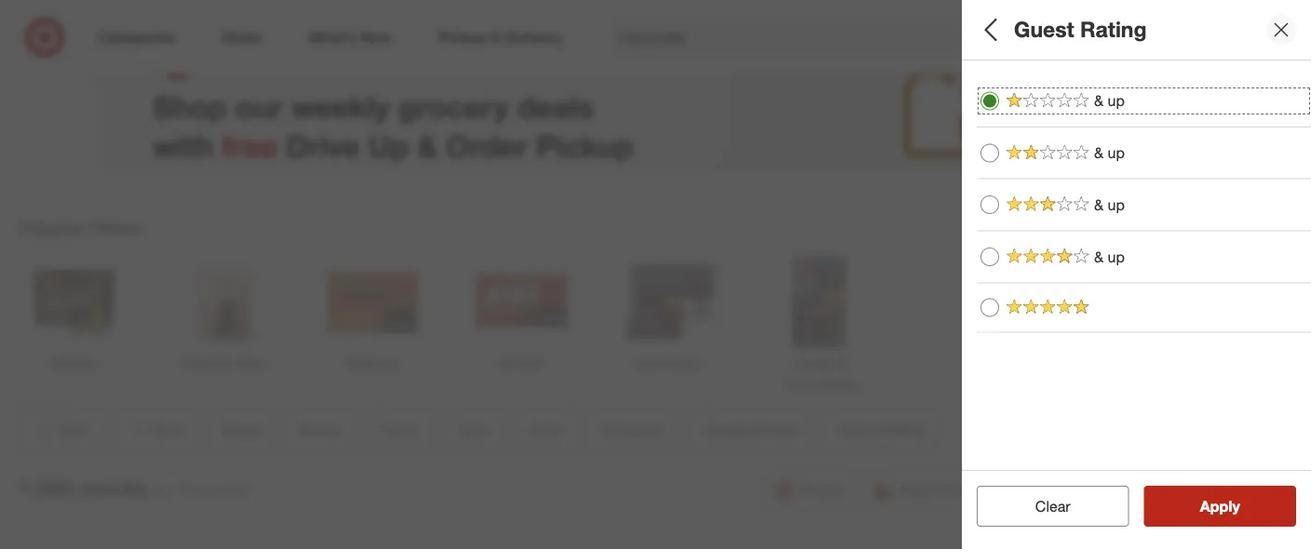 Task type: locate. For each thing, give the bounding box(es) containing it.
& up radio
[[981, 196, 999, 214], [981, 248, 999, 266]]

1 & up radio from the top
[[981, 196, 999, 214]]

3
[[977, 162, 984, 179]]

results for see
[[1212, 497, 1260, 516]]

"chocolate"
[[177, 481, 254, 499]]

What can we help you find? suggestions appear below search field
[[608, 17, 1072, 58]]

needs
[[1043, 464, 1097, 486]]

1 horizontal spatial results
[[1212, 497, 1260, 516]]

& up radio up the type
[[981, 248, 999, 266]]

cream;
[[1095, 228, 1138, 244]]

clear
[[1026, 497, 1061, 516], [1036, 497, 1071, 516]]

&
[[1094, 92, 1104, 110], [417, 127, 438, 164], [1094, 144, 1104, 162], [1094, 196, 1104, 214], [1083, 228, 1091, 244], [1094, 248, 1104, 266]]

guest rating dialog
[[962, 0, 1311, 550]]

1 clear from the left
[[1026, 497, 1061, 516]]

guest rating
[[1014, 16, 1147, 42]]

4 link
[[1248, 17, 1289, 58]]

results inside button
[[1212, 497, 1260, 516]]

filters
[[1009, 16, 1067, 42]]

all filters dialog
[[962, 0, 1311, 550]]

clear left all on the bottom of the page
[[1026, 497, 1061, 516]]

1,090
[[19, 475, 72, 501]]

flavor brownie; cookies & cream; peanut butter; peppermint
[[977, 204, 1297, 244]]

dietary needs
[[977, 464, 1097, 486]]

& up up "brand 3 musketeers; crunch; ghirardelli; kit kat; kinder; lindt; t"
[[1094, 92, 1125, 110]]

0 horizontal spatial results
[[78, 475, 147, 501]]

butter;
[[1186, 228, 1225, 244]]

3 & up from the top
[[1094, 196, 1125, 214]]

& up up crunch;
[[1094, 144, 1125, 162]]

clear inside guest rating dialog
[[1036, 497, 1071, 516]]

popular filters
[[19, 217, 141, 238]]

t
[[1308, 162, 1311, 179]]

1 & up radio from the top
[[981, 92, 999, 110]]

& up radio up brand
[[981, 92, 999, 110]]

search button
[[1059, 17, 1104, 61]]

& up radio
[[981, 92, 999, 110], [981, 144, 999, 162]]

bars
[[1167, 293, 1194, 309]]

2 & up radio from the top
[[981, 248, 999, 266]]

1 & up from the top
[[1094, 92, 1125, 110]]

see
[[1181, 497, 1208, 516]]

None radio
[[981, 298, 999, 317]]

results left for
[[78, 475, 147, 501]]

results right 'see'
[[1212, 497, 1260, 516]]

1 vertical spatial & up radio
[[981, 144, 999, 162]]

filled
[[1018, 293, 1049, 309]]

& up up cream;
[[1094, 196, 1125, 214]]

0 vertical spatial & up radio
[[981, 196, 999, 214]]

up
[[1108, 92, 1125, 110], [1108, 144, 1125, 162], [1108, 196, 1125, 214], [1108, 248, 1125, 266]]

free
[[222, 127, 278, 164]]

all
[[977, 16, 1003, 42]]

& up down cream;
[[1094, 248, 1125, 266]]

& down search button
[[1094, 92, 1104, 110]]

& up radio up 3 at the right
[[981, 144, 999, 162]]

up up "brand 3 musketeers; crunch; ghirardelli; kit kat; kinder; lindt; t"
[[1108, 92, 1125, 110]]

& up cream;
[[1094, 196, 1104, 214]]

2 & up radio from the top
[[981, 144, 999, 162]]

order
[[446, 127, 528, 164]]

deals button
[[977, 61, 1311, 126]]

deals
[[517, 88, 594, 125]]

up down cream;
[[1108, 248, 1125, 266]]

rating
[[1080, 16, 1147, 42]]

0 vertical spatial & up radio
[[981, 92, 999, 110]]

see results
[[1181, 497, 1260, 516]]

dietary
[[977, 464, 1038, 486]]

results for 1,090
[[78, 475, 147, 501]]

ghirardelli;
[[1113, 162, 1176, 179]]

up
[[368, 127, 409, 164]]

1 vertical spatial & up radio
[[981, 248, 999, 266]]

& right 'up'
[[417, 127, 438, 164]]

peppermint
[[1229, 228, 1297, 244]]

clear down dietary needs
[[1036, 497, 1071, 516]]

up up ghirardelli;
[[1108, 144, 1125, 162]]

& left cream;
[[1083, 228, 1091, 244]]

& up radio up brownie;
[[981, 196, 999, 214]]

results
[[78, 475, 147, 501], [1212, 497, 1260, 516]]

clear inside all filters dialog
[[1026, 497, 1061, 516]]

deals
[[977, 80, 1025, 101]]

weekly
[[291, 88, 390, 125]]

& up
[[1094, 92, 1125, 110], [1094, 144, 1125, 162], [1094, 196, 1125, 214], [1094, 248, 1125, 266]]

1 up from the top
[[1108, 92, 1125, 110]]

2 clear from the left
[[1036, 497, 1071, 516]]

1,090 results for "chocolate"
[[19, 475, 254, 501]]

apply button
[[1144, 486, 1297, 527]]

clear all button
[[977, 486, 1129, 527]]

up up cream;
[[1108, 196, 1125, 214]]

clear for clear
[[1036, 497, 1071, 516]]



Task type: vqa. For each thing, say whether or not it's contained in the screenshot.
Target Finds link
no



Task type: describe. For each thing, give the bounding box(es) containing it.
see results button
[[1144, 486, 1297, 527]]

peanut
[[1141, 228, 1182, 244]]

& up crunch;
[[1094, 144, 1104, 162]]

brownie;
[[977, 228, 1028, 244]]

4 & up from the top
[[1094, 248, 1125, 266]]

with
[[153, 127, 213, 164]]

kit
[[1179, 162, 1195, 179]]

type barks; filled chocolates; candy bars
[[977, 269, 1194, 309]]

barks;
[[977, 293, 1014, 309]]

kinder;
[[1226, 162, 1268, 179]]

all filters
[[977, 16, 1067, 42]]

drive
[[286, 127, 360, 164]]

our
[[235, 88, 283, 125]]

◎deals shop our weekly grocery deals with free drive up & order pickup
[[153, 29, 634, 164]]

shop
[[153, 88, 227, 125]]

all
[[1066, 497, 1080, 516]]

◎deals
[[153, 29, 310, 81]]

kat;
[[1199, 162, 1222, 179]]

brand 3 musketeers; crunch; ghirardelli; kit kat; kinder; lindt; t
[[977, 138, 1311, 179]]

2 & up from the top
[[1094, 144, 1125, 162]]

crunch;
[[1063, 162, 1109, 179]]

popular
[[19, 217, 84, 238]]

4 up from the top
[[1108, 248, 1125, 266]]

pickup
[[536, 127, 634, 164]]

clear button
[[977, 486, 1129, 527]]

dietary needs button
[[977, 452, 1311, 517]]

search
[[1059, 30, 1104, 48]]

flavor
[[977, 204, 1029, 225]]

2 up from the top
[[1108, 144, 1125, 162]]

musketeers;
[[988, 162, 1059, 179]]

& inside flavor brownie; cookies & cream; peanut butter; peppermint
[[1083, 228, 1091, 244]]

3 up from the top
[[1108, 196, 1125, 214]]

chocolates;
[[1052, 293, 1122, 309]]

clear for clear all
[[1026, 497, 1061, 516]]

brand
[[977, 138, 1028, 160]]

& inside ◎deals shop our weekly grocery deals with free drive up & order pickup
[[417, 127, 438, 164]]

type
[[977, 269, 1016, 290]]

for
[[155, 481, 173, 499]]

apply
[[1200, 497, 1240, 516]]

& down cream;
[[1094, 248, 1104, 266]]

guest
[[1014, 16, 1075, 42]]

clear all
[[1026, 497, 1080, 516]]

candy
[[1126, 293, 1164, 309]]

lindt;
[[1271, 162, 1304, 179]]

grocery
[[398, 88, 509, 125]]

4
[[1276, 19, 1281, 31]]

filters
[[89, 217, 141, 238]]

cookies
[[1032, 228, 1080, 244]]



